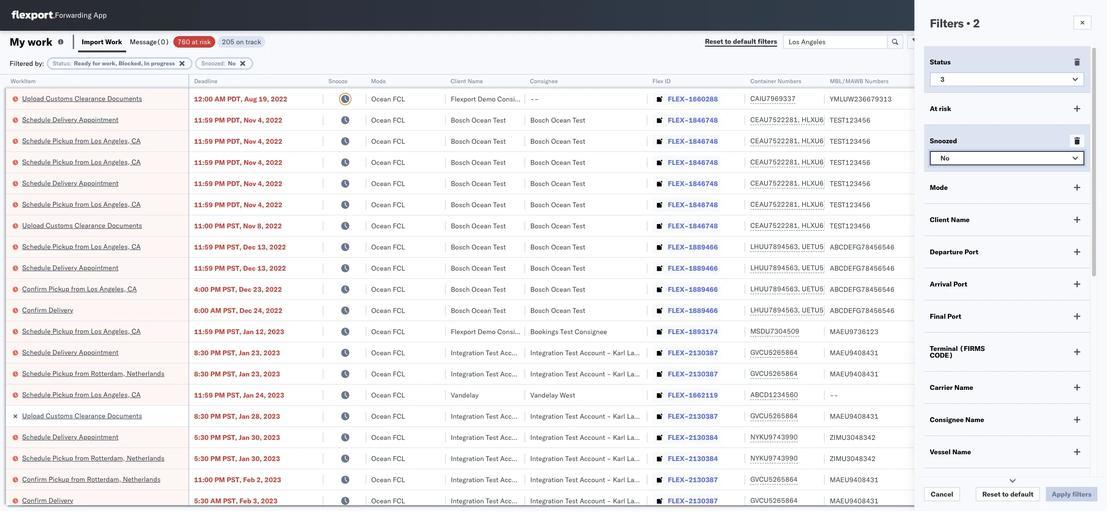 Task type: vqa. For each thing, say whether or not it's contained in the screenshot.
top BOOKING FORM (CSV)
no



Task type: locate. For each thing, give the bounding box(es) containing it.
snoozed
[[201, 59, 224, 67], [930, 137, 957, 145]]

0 vertical spatial client
[[451, 78, 466, 85]]

1846748 for 5th schedule delivery appointment button from the bottom
[[689, 116, 718, 124]]

3 4, from the top
[[258, 158, 264, 167]]

5 schedule pickup from los angeles, ca link from the top
[[22, 327, 141, 336]]

default inside reset to default button
[[1010, 491, 1034, 499]]

flex-
[[668, 95, 689, 103], [668, 116, 689, 124], [668, 137, 689, 146], [668, 158, 689, 167], [668, 179, 689, 188], [668, 201, 689, 209], [668, 222, 689, 230], [668, 243, 689, 252], [668, 264, 689, 273], [668, 285, 689, 294], [668, 307, 689, 315], [668, 328, 689, 336], [668, 349, 689, 358], [668, 370, 689, 379], [668, 391, 689, 400], [668, 412, 689, 421], [668, 434, 689, 442], [668, 455, 689, 464], [668, 476, 689, 485], [668, 497, 689, 506]]

0 vertical spatial confirm delivery link
[[22, 306, 73, 315]]

8:30 pm pst, jan 23, 2023 up 11:59 pm pst, jan 24, 2023
[[194, 370, 280, 379]]

pickup for the confirm pickup from los angeles, ca button
[[49, 285, 69, 294]]

los for 2nd schedule pickup from los angeles, ca link from the top of the page
[[91, 158, 102, 166]]

batch action
[[1053, 37, 1095, 46]]

flex-1889466
[[668, 243, 718, 252], [668, 264, 718, 273], [668, 285, 718, 294], [668, 307, 718, 315]]

0 vertical spatial confirm delivery button
[[22, 306, 73, 316]]

1 vertical spatial upload customs clearance documents button
[[22, 221, 142, 231]]

1 vertical spatial am
[[210, 307, 221, 315]]

1 gaurav jawla from the top
[[983, 95, 1023, 103]]

13, up '4:00 pm pst, dec 23, 2022' at the left of the page
[[257, 264, 268, 273]]

1 schedule pickup from los angeles, ca from the top
[[22, 137, 141, 145]]

1 vertical spatial flexport demo consignee
[[451, 328, 530, 336]]

flex-1846748 for 4th schedule delivery appointment button from the bottom of the page
[[668, 179, 718, 188]]

1 horizontal spatial client
[[930, 216, 949, 224]]

port for departure port
[[965, 248, 979, 257]]

2 vertical spatial upload
[[22, 412, 44, 421]]

2023 down 8:30 pm pst, jan 28, 2023
[[263, 434, 280, 442]]

5 2130387 from the top
[[689, 497, 718, 506]]

confirm inside 'button'
[[22, 476, 47, 484]]

Search Shipments (/) text field
[[923, 8, 1016, 23]]

schedule for schedule delivery appointment link corresponding to 5th schedule delivery appointment button
[[22, 433, 51, 442]]

test123456 for second the schedule pickup from los angeles, ca button from the top of the page
[[830, 158, 871, 167]]

am down 11:00 pm pst, feb 2, 2023
[[210, 497, 221, 506]]

0 vertical spatial agent
[[1069, 349, 1087, 358]]

2023 up 11:59 pm pst, jan 24, 2023
[[263, 370, 280, 379]]

2 vertical spatial upload customs clearance documents
[[22, 412, 142, 421]]

to inside button
[[1002, 491, 1009, 499]]

reset inside button
[[705, 37, 723, 46]]

test123456 for first the schedule pickup from los angeles, ca button
[[830, 137, 871, 146]]

hlxu6269489, for first schedule pickup from los angeles, ca link
[[802, 137, 851, 145]]

2022 for 3rd schedule delivery appointment button's schedule delivery appointment link
[[269, 264, 286, 273]]

no button
[[930, 151, 1085, 166]]

numbers for container numbers
[[778, 78, 802, 85]]

lhuu7894563,
[[750, 243, 800, 251], [750, 264, 800, 273], [750, 285, 800, 294], [750, 306, 800, 315]]

9 resize handle column header from the left
[[966, 75, 978, 512]]

pst, up 6:00 am pst, dec 24, 2022
[[223, 285, 237, 294]]

4 schedule from the top
[[22, 179, 51, 188]]

snoozed up deadline at the top of page
[[201, 59, 224, 67]]

0 vertical spatial jaehyung
[[983, 349, 1011, 358]]

0 vertical spatial schedule pickup from rotterdam, netherlands
[[22, 370, 164, 378]]

0 vertical spatial zimu3048342
[[830, 434, 876, 442]]

1 vertical spatial client
[[930, 216, 949, 224]]

resize handle column header
[[177, 75, 188, 512], [312, 75, 324, 512], [355, 75, 367, 512], [434, 75, 446, 512], [514, 75, 526, 512], [636, 75, 648, 512], [734, 75, 746, 512], [814, 75, 825, 512], [966, 75, 978, 512], [1046, 75, 1057, 512], [1083, 75, 1094, 512]]

1 abcdefg78456546 from the top
[[830, 243, 895, 252]]

name inside button
[[468, 78, 483, 85]]

no down the 205
[[228, 59, 236, 67]]

3 abcdefg78456546 from the top
[[830, 285, 895, 294]]

choi down jaehyung choi - test origin agent
[[1013, 391, 1027, 400]]

1 horizontal spatial to
[[1002, 491, 1009, 499]]

no left omkar
[[941, 154, 950, 163]]

1 horizontal spatial status
[[930, 58, 951, 66]]

1 vertical spatial schedule pickup from rotterdam, netherlands link
[[22, 454, 164, 464]]

confirm pickup from los angeles, ca button
[[22, 284, 137, 295]]

5 ceau7522281, from the top
[[750, 200, 800, 209]]

gaurav jawla up no button at the right top
[[983, 116, 1023, 124]]

1 vertical spatial gaurav jawla
[[983, 116, 1023, 124]]

pickup inside 'button'
[[49, 476, 69, 484]]

feb left 3,
[[239, 497, 251, 506]]

2 schedule pickup from rotterdam, netherlands link from the top
[[22, 454, 164, 464]]

upload customs clearance documents for 11:00
[[22, 221, 142, 230]]

confirm for "confirm pickup from rotterdam, netherlands" 'button'
[[22, 476, 47, 484]]

2 resize handle column header from the left
[[312, 75, 324, 512]]

consignee
[[530, 78, 558, 85], [497, 95, 530, 103], [497, 328, 530, 336], [575, 328, 607, 336], [930, 416, 964, 425]]

pickup for first the schedule pickup from los angeles, ca button
[[52, 137, 73, 145]]

gvcu5265864 for schedule delivery appointment
[[750, 349, 798, 357]]

1 vertical spatial port
[[954, 280, 967, 289]]

0 vertical spatial 5:30
[[194, 434, 209, 442]]

5:30 up 11:00 pm pst, feb 2, 2023
[[194, 455, 209, 464]]

pst, down 8:30 pm pst, jan 28, 2023
[[223, 434, 237, 442]]

0 vertical spatial 24,
[[254, 307, 264, 315]]

2023 right 12,
[[268, 328, 284, 336]]

from
[[75, 137, 89, 145], [75, 158, 89, 166], [75, 200, 89, 209], [75, 242, 89, 251], [71, 285, 85, 294], [75, 327, 89, 336], [75, 370, 89, 378], [75, 391, 89, 399], [75, 454, 89, 463], [71, 476, 85, 484]]

mbl/mawb
[[830, 78, 863, 85]]

0 vertical spatial upload
[[22, 94, 44, 103]]

ca inside button
[[128, 285, 137, 294]]

8:30 up 11:59 pm pst, jan 24, 2023
[[194, 370, 209, 379]]

24, for 2023
[[255, 391, 266, 400]]

1 fcl from the top
[[393, 95, 405, 103]]

4 gvcu5265864 from the top
[[750, 476, 798, 484]]

angeles, for 5th schedule pickup from los angeles, ca link
[[103, 327, 130, 336]]

2 schedule pickup from los angeles, ca button from the top
[[22, 157, 141, 168]]

2 vertical spatial netherlands
[[123, 476, 161, 484]]

23, down 12,
[[251, 349, 262, 358]]

1 1846748 from the top
[[689, 116, 718, 124]]

status up 3
[[930, 58, 951, 66]]

0 vertical spatial no
[[228, 59, 236, 67]]

11:59 pm pdt, nov 4, 2022 for 2nd schedule pickup from los angeles, ca link from the top of the page
[[194, 158, 282, 167]]

reset
[[705, 37, 723, 46], [982, 491, 1001, 499]]

4 11:59 from the top
[[194, 179, 213, 188]]

carrier name
[[930, 384, 973, 393]]

pickup for 2nd the schedule pickup from los angeles, ca button from the bottom
[[52, 327, 73, 336]]

lhuu7894563, uetu5238478
[[750, 243, 849, 251], [750, 264, 849, 273], [750, 285, 849, 294], [750, 306, 849, 315]]

6 1846748 from the top
[[689, 222, 718, 230]]

0 vertical spatial am
[[215, 95, 226, 103]]

0 vertical spatial 23,
[[253, 285, 264, 294]]

1 vertical spatial client name
[[930, 216, 970, 224]]

11 fcl from the top
[[393, 307, 405, 315]]

0 vertical spatial nyku9743990
[[750, 433, 798, 442]]

upload customs clearance documents button for 11:00 pm pst, nov 8, 2022
[[22, 221, 142, 231]]

0 horizontal spatial no
[[228, 59, 236, 67]]

0 vertical spatial clearance
[[75, 94, 105, 103]]

departure
[[930, 248, 963, 257]]

feb for 2,
[[243, 476, 255, 485]]

2 vertical spatial port
[[948, 313, 961, 321]]

11:59 pm pst, dec 13, 2022 up '4:00 pm pst, dec 23, 2022' at the left of the page
[[194, 264, 286, 273]]

feb left 2,
[[243, 476, 255, 485]]

pst, down 6:00 am pst, dec 24, 2022
[[227, 328, 241, 336]]

0 vertical spatial schedule pickup from rotterdam, netherlands button
[[22, 369, 164, 380]]

1 : from the left
[[70, 59, 72, 67]]

1846748
[[689, 116, 718, 124], [689, 137, 718, 146], [689, 158, 718, 167], [689, 179, 718, 188], [689, 201, 718, 209], [689, 222, 718, 230]]

from for 4th schedule pickup from los angeles, ca link from the top of the page
[[75, 242, 89, 251]]

am right 6:00
[[210, 307, 221, 315]]

2 flex- from the top
[[668, 116, 689, 124]]

0 vertical spatial rotterdam,
[[91, 370, 125, 378]]

confirm delivery button for 6:00 am pst, dec 24, 2022
[[22, 306, 73, 316]]

port for final port
[[948, 313, 961, 321]]

1 vertical spatial confirm delivery
[[22, 497, 73, 505]]

schedule delivery appointment link for 4th schedule delivery appointment button from the bottom of the page
[[22, 178, 118, 188]]

reset down date
[[982, 491, 1001, 499]]

from for 2nd schedule pickup from rotterdam, netherlands 'link' from the bottom of the page
[[75, 370, 89, 378]]

schedule pickup from rotterdam, netherlands
[[22, 370, 164, 378], [22, 454, 164, 463]]

1 confirm from the top
[[22, 285, 47, 294]]

schedule delivery appointment for schedule delivery appointment link corresponding to 5th schedule delivery appointment button
[[22, 433, 118, 442]]

0 horizontal spatial vandelay
[[451, 391, 479, 400]]

: for status
[[70, 59, 72, 67]]

1 jawla from the top
[[1006, 95, 1023, 103]]

1 schedule pickup from los angeles, ca link from the top
[[22, 136, 141, 146]]

9 schedule from the top
[[22, 348, 51, 357]]

0 vertical spatial snoozed
[[201, 59, 224, 67]]

schedule delivery appointment link for second schedule delivery appointment button from the bottom of the page
[[22, 348, 118, 358]]

gaurav for ymluw236679313
[[983, 95, 1004, 103]]

5 flex-1846748 from the top
[[668, 201, 718, 209]]

upload customs clearance documents link for 12:00 am pdt, aug 19, 2022
[[22, 94, 142, 103]]

0 vertical spatial demo
[[478, 95, 496, 103]]

dec up 11:59 pm pst, jan 12, 2023
[[239, 307, 252, 315]]

client name
[[451, 78, 483, 85], [930, 216, 970, 224]]

container numbers button
[[746, 76, 815, 85]]

14 ocean fcl from the top
[[371, 370, 405, 379]]

confirm delivery for 5:30 am pst, feb 3, 2023
[[22, 497, 73, 505]]

11:59
[[194, 116, 213, 124], [194, 137, 213, 146], [194, 158, 213, 167], [194, 179, 213, 188], [194, 201, 213, 209], [194, 243, 213, 252], [194, 264, 213, 273], [194, 328, 213, 336], [194, 391, 213, 400]]

24, for 2022
[[254, 307, 264, 315]]

filters
[[930, 16, 964, 30]]

netherlands inside 'button'
[[123, 476, 161, 484]]

4 schedule pickup from los angeles, ca button from the top
[[22, 242, 141, 253]]

schedule for 4th schedule pickup from los angeles, ca link from the top of the page
[[22, 242, 51, 251]]

schedule pickup from los angeles, ca button
[[22, 136, 141, 147], [22, 157, 141, 168], [22, 200, 141, 210], [22, 242, 141, 253], [22, 327, 141, 337], [22, 390, 141, 401]]

am right 12:00
[[215, 95, 226, 103]]

vessel
[[930, 448, 951, 457]]

confirm delivery button
[[22, 306, 73, 316], [22, 496, 73, 507]]

jawla for test123456
[[1006, 116, 1023, 124]]

2 1846748 from the top
[[689, 137, 718, 146]]

2 gaurav jawla from the top
[[983, 116, 1023, 124]]

origin
[[1049, 349, 1068, 358]]

8:30 down 6:00
[[194, 349, 209, 358]]

jan up 28, on the bottom of the page
[[243, 391, 254, 400]]

: left ready
[[70, 59, 72, 67]]

2 5:30 pm pst, jan 30, 2023 from the top
[[194, 455, 280, 464]]

ceau7522281, for 2nd schedule pickup from los angeles, ca link from the top of the page
[[750, 158, 800, 167]]

10 flex- from the top
[[668, 285, 689, 294]]

7 resize handle column header from the left
[[734, 75, 746, 512]]

risk right at
[[939, 105, 951, 113]]

los for first schedule pickup from los angeles, ca link
[[91, 137, 102, 145]]

angeles, for 4th schedule pickup from los angeles, ca link from the top of the page
[[103, 242, 130, 251]]

demo for bookings
[[478, 328, 496, 336]]

schedule delivery appointment button
[[22, 115, 118, 125], [22, 178, 118, 189], [22, 263, 118, 274], [22, 348, 118, 359], [22, 433, 118, 443]]

1 vertical spatial agent
[[1086, 391, 1104, 400]]

1 vertical spatial default
[[1010, 491, 1034, 499]]

mode
[[371, 78, 386, 85], [930, 183, 948, 192]]

1 vertical spatial 11:00
[[194, 476, 213, 485]]

18 flex- from the top
[[668, 455, 689, 464]]

2 flex-1846748 from the top
[[668, 137, 718, 146]]

hlxu6269489,
[[802, 116, 851, 124], [802, 137, 851, 145], [802, 158, 851, 167], [802, 179, 851, 188], [802, 200, 851, 209], [802, 222, 851, 230]]

confirm pickup from rotterdam, netherlands link
[[22, 475, 161, 485]]

workitem button
[[6, 76, 179, 85]]

1 confirm delivery from the top
[[22, 306, 73, 315]]

1 vertical spatial schedule pickup from rotterdam, netherlands button
[[22, 454, 164, 465]]

hlxu8034992 for 5th schedule delivery appointment button from the bottom
[[853, 116, 900, 124]]

flex-1846748 button
[[653, 113, 720, 127], [653, 113, 720, 127], [653, 135, 720, 148], [653, 135, 720, 148], [653, 156, 720, 169], [653, 156, 720, 169], [653, 177, 720, 190], [653, 177, 720, 190], [653, 198, 720, 212], [653, 198, 720, 212], [653, 219, 720, 233], [653, 219, 720, 233]]

to inside button
[[725, 37, 731, 46]]

jan down 8:30 pm pst, jan 28, 2023
[[239, 434, 250, 442]]

resize handle column header for flex id
[[734, 75, 746, 512]]

0 vertical spatial choi
[[1013, 349, 1027, 358]]

5:30 down 8:30 pm pst, jan 28, 2023
[[194, 434, 209, 442]]

1 vertical spatial confirm delivery link
[[22, 496, 73, 506]]

flex-1846748 for second the schedule pickup from los angeles, ca button from the top of the page
[[668, 158, 718, 167]]

30, down 28, on the bottom of the page
[[251, 434, 262, 442]]

2 confirm delivery link from the top
[[22, 496, 73, 506]]

1 vertical spatial zimu3048342
[[830, 455, 876, 464]]

deadline button
[[189, 76, 314, 85]]

2130387 for confirm pickup from rotterdam, netherlands
[[689, 476, 718, 485]]

code)
[[930, 352, 953, 360]]

1 horizontal spatial mode
[[930, 183, 948, 192]]

agent right origin
[[1069, 349, 1087, 358]]

0 horizontal spatial numbers
[[778, 78, 802, 85]]

2 vertical spatial 8:30
[[194, 412, 209, 421]]

no inside button
[[941, 154, 950, 163]]

pdt,
[[227, 95, 243, 103], [227, 116, 242, 124], [227, 137, 242, 146], [227, 158, 242, 167], [227, 179, 242, 188], [227, 201, 242, 209]]

2 clearance from the top
[[75, 221, 105, 230]]

1 flex- from the top
[[668, 95, 689, 103]]

jaehyung
[[983, 349, 1011, 358], [983, 391, 1011, 400]]

1 vertical spatial flexport
[[451, 328, 476, 336]]

1 appointment from the top
[[79, 115, 118, 124]]

2 8:30 pm pst, jan 23, 2023 from the top
[[194, 370, 280, 379]]

24, up 12,
[[254, 307, 264, 315]]

1 horizontal spatial --
[[830, 391, 838, 400]]

documents for 12:00 am pdt, aug 19, 2022
[[107, 94, 142, 103]]

1 vertical spatial confirm delivery button
[[22, 496, 73, 507]]

reset to default filters button
[[699, 34, 783, 49]]

7 flex- from the top
[[668, 222, 689, 230]]

upload customs clearance documents link
[[22, 94, 142, 103], [22, 221, 142, 230], [22, 412, 142, 421]]

schedule pickup from los angeles, ca for fourth schedule pickup from los angeles, ca link from the bottom
[[22, 200, 141, 209]]

4 hlxu6269489, from the top
[[802, 179, 851, 188]]

3 documents from the top
[[107, 412, 142, 421]]

forwarding
[[55, 11, 92, 20]]

flex-2130384
[[668, 434, 718, 442], [668, 455, 718, 464]]

omkar
[[983, 158, 1003, 167]]

•
[[966, 16, 970, 30]]

1 vertical spatial customs
[[46, 221, 73, 230]]

0 vertical spatial reset
[[705, 37, 723, 46]]

3 clearance from the top
[[75, 412, 105, 421]]

dec up 6:00 am pst, dec 24, 2022
[[239, 285, 252, 294]]

8,
[[257, 222, 264, 230]]

0 vertical spatial documents
[[107, 94, 142, 103]]

16 ocean fcl from the top
[[371, 412, 405, 421]]

2 schedule pickup from rotterdam, netherlands button from the top
[[22, 454, 164, 465]]

schedule for first schedule pickup from los angeles, ca link
[[22, 137, 51, 145]]

forwarding app
[[55, 11, 107, 20]]

8:30 down 11:59 pm pst, jan 24, 2023
[[194, 412, 209, 421]]

5 fcl from the top
[[393, 179, 405, 188]]

filtered
[[10, 59, 33, 68]]

snoozed down at risk
[[930, 137, 957, 145]]

flex-1846748 for first the schedule pickup from los angeles, ca button
[[668, 137, 718, 146]]

2023 right 3,
[[261, 497, 278, 506]]

0 vertical spatial gaurav jawla
[[983, 95, 1023, 103]]

1 horizontal spatial default
[[1010, 491, 1034, 499]]

name
[[468, 78, 483, 85], [951, 216, 970, 224], [955, 384, 973, 393], [966, 416, 984, 425], [952, 448, 971, 457]]

1 upload customs clearance documents from the top
[[22, 94, 142, 103]]

1 flexport demo consignee from the top
[[451, 95, 530, 103]]

1 vertical spatial feb
[[239, 497, 251, 506]]

5:30 pm pst, jan 30, 2023
[[194, 434, 280, 442], [194, 455, 280, 464]]

pickup for "confirm pickup from rotterdam, netherlands" 'button'
[[49, 476, 69, 484]]

11:59 pm pst, jan 24, 2023
[[194, 391, 284, 400]]

7 11:59 from the top
[[194, 264, 213, 273]]

port right arrival
[[954, 280, 967, 289]]

0 vertical spatial jawla
[[1006, 95, 1023, 103]]

ceau7522281,
[[750, 116, 800, 124], [750, 137, 800, 145], [750, 158, 800, 167], [750, 179, 800, 188], [750, 200, 800, 209], [750, 222, 800, 230]]

reset inside button
[[982, 491, 1001, 499]]

gaurav
[[983, 95, 1004, 103], [983, 116, 1004, 124]]

2 5:30 from the top
[[194, 455, 209, 464]]

1 vertical spatial nyku9743990
[[750, 455, 798, 463]]

5 schedule delivery appointment link from the top
[[22, 433, 118, 442]]

los for first schedule pickup from los angeles, ca link from the bottom
[[91, 391, 102, 399]]

pst, down 11:59 pm pst, jan 12, 2023
[[223, 349, 237, 358]]

hlxu6269489, for 2nd schedule pickup from los angeles, ca link from the top of the page
[[802, 158, 851, 167]]

12 schedule from the top
[[22, 433, 51, 442]]

1 choi from the top
[[1013, 349, 1027, 358]]

pst, down 11:00 pm pst, feb 2, 2023
[[223, 497, 238, 506]]

1 vertical spatial 2130384
[[689, 455, 718, 464]]

12 ocean fcl from the top
[[371, 328, 405, 336]]

0 vertical spatial upload customs clearance documents button
[[22, 94, 142, 104]]

rotterdam, inside 'button'
[[87, 476, 121, 484]]

0 vertical spatial upload customs clearance documents
[[22, 94, 142, 103]]

0 vertical spatial flex-2130384
[[668, 434, 718, 442]]

1 vertical spatial 5:30 pm pst, jan 30, 2023
[[194, 455, 280, 464]]

risk right the at
[[200, 37, 211, 46]]

11:59 pm pst, dec 13, 2022 down 11:00 pm pst, nov 8, 2022
[[194, 243, 286, 252]]

status left ready
[[53, 59, 70, 67]]

aug
[[244, 95, 257, 103]]

1 vertical spatial 30,
[[251, 455, 262, 464]]

jawla up no button at the right top
[[1006, 116, 1023, 124]]

netherlands for 11:00 pm pst, feb 2, 2023
[[123, 476, 161, 484]]

appointment for schedule delivery appointment link for second schedule delivery appointment button from the bottom of the page
[[79, 348, 118, 357]]

760 at risk
[[178, 37, 211, 46]]

dec up '4:00 pm pst, dec 23, 2022' at the left of the page
[[243, 264, 256, 273]]

3 hlxu6269489, from the top
[[802, 158, 851, 167]]

1 schedule delivery appointment from the top
[[22, 115, 118, 124]]

exception
[[956, 37, 987, 46]]

import
[[82, 37, 104, 46]]

2 uetu5238478 from the top
[[802, 264, 849, 273]]

5:30 pm pst, jan 30, 2023 down 8:30 pm pst, jan 28, 2023
[[194, 434, 280, 442]]

2 customs from the top
[[46, 221, 73, 230]]

schedule delivery appointment
[[22, 115, 118, 124], [22, 179, 118, 188], [22, 264, 118, 272], [22, 348, 118, 357], [22, 433, 118, 442]]

flex-2130384 button
[[653, 431, 720, 445], [653, 431, 720, 445], [653, 452, 720, 466], [653, 452, 720, 466]]

5 maeu9408431 from the top
[[830, 497, 879, 506]]

jan up 11:00 pm pst, feb 2, 2023
[[239, 455, 250, 464]]

23,
[[253, 285, 264, 294], [251, 349, 262, 358], [251, 370, 262, 379]]

0 vertical spatial feb
[[243, 476, 255, 485]]

0 horizontal spatial status
[[53, 59, 70, 67]]

schedule for 5th schedule pickup from los angeles, ca link
[[22, 327, 51, 336]]

2 vertical spatial rotterdam,
[[87, 476, 121, 484]]

6 ceau7522281, from the top
[[750, 222, 800, 230]]

30,
[[251, 434, 262, 442], [251, 455, 262, 464]]

1 vertical spatial upload customs clearance documents
[[22, 221, 142, 230]]

17 fcl from the top
[[393, 434, 405, 442]]

pst, up '4:00 pm pst, dec 23, 2022' at the left of the page
[[227, 264, 241, 273]]

id
[[665, 78, 671, 85]]

11:59 pm pdt, nov 4, 2022
[[194, 116, 282, 124], [194, 137, 282, 146], [194, 158, 282, 167], [194, 179, 282, 188], [194, 201, 282, 209]]

pst, up 8:30 pm pst, jan 28, 2023
[[227, 391, 241, 400]]

0 vertical spatial 30,
[[251, 434, 262, 442]]

from for fourth schedule pickup from los angeles, ca link from the bottom
[[75, 200, 89, 209]]

0 vertical spatial 2130384
[[689, 434, 718, 442]]

risk
[[200, 37, 211, 46], [939, 105, 951, 113]]

4 schedule delivery appointment from the top
[[22, 348, 118, 357]]

resize handle column header for workitem
[[177, 75, 188, 512]]

los inside button
[[87, 285, 98, 294]]

2023 down 12,
[[263, 349, 280, 358]]

1 vertical spatial no
[[941, 154, 950, 163]]

numbers up ymluw236679313
[[865, 78, 889, 85]]

client
[[451, 78, 466, 85], [930, 216, 949, 224]]

0 horizontal spatial client name
[[451, 78, 483, 85]]

13, down '8,'
[[257, 243, 268, 252]]

2 vertical spatial am
[[210, 497, 221, 506]]

1 horizontal spatial vandelay
[[530, 391, 558, 400]]

maeu9408431
[[830, 349, 879, 358], [830, 370, 879, 379], [830, 412, 879, 421], [830, 476, 879, 485], [830, 497, 879, 506]]

1 horizontal spatial client name
[[930, 216, 970, 224]]

ceau7522281, for first schedule pickup from los angeles, ca link
[[750, 137, 800, 145]]

4 2130387 from the top
[[689, 476, 718, 485]]

0 vertical spatial 8:30 pm pst, jan 23, 2023
[[194, 349, 280, 358]]

ceau7522281, for schedule delivery appointment link related to 5th schedule delivery appointment button from the bottom
[[750, 116, 800, 124]]

0 horizontal spatial mode
[[371, 78, 386, 85]]

maeu9736123
[[830, 328, 879, 336]]

gaurav jawla down operator
[[983, 95, 1023, 103]]

port right departure at the right of the page
[[965, 248, 979, 257]]

reset for reset to default filters
[[705, 37, 723, 46]]

default inside reset to default filters button
[[733, 37, 756, 46]]

0 vertical spatial upload customs clearance documents link
[[22, 94, 142, 103]]

0 vertical spatial 5:30 pm pst, jan 30, 2023
[[194, 434, 280, 442]]

schedule for first schedule pickup from rotterdam, netherlands 'link' from the bottom
[[22, 454, 51, 463]]

1 horizontal spatial reset
[[982, 491, 1001, 499]]

5:30 pm pst, jan 30, 2023 up 11:00 pm pst, feb 2, 2023
[[194, 455, 280, 464]]

numbers up caiu7969337
[[778, 78, 802, 85]]

jan left 12,
[[243, 328, 254, 336]]

5:30 down 11:00 pm pst, feb 2, 2023
[[194, 497, 209, 506]]

1 vertical spatial choi
[[1013, 391, 1027, 400]]

choi left origin
[[1013, 349, 1027, 358]]

2 flexport from the top
[[451, 328, 476, 336]]

netherlands
[[127, 370, 164, 378], [127, 454, 164, 463], [123, 476, 161, 484]]

1 documents from the top
[[107, 94, 142, 103]]

0 horizontal spatial default
[[733, 37, 756, 46]]

8:30 for schedule delivery appointment
[[194, 349, 209, 358]]

1 horizontal spatial snoozed
[[930, 137, 957, 145]]

work
[[28, 35, 52, 48]]

0 vertical spatial netherlands
[[127, 370, 164, 378]]

8:30 pm pst, jan 23, 2023 down 11:59 pm pst, jan 12, 2023
[[194, 349, 280, 358]]

2 hlxu8034992 from the top
[[853, 137, 900, 145]]

hlxu8034992 for first the schedule pickup from los angeles, ca button
[[853, 137, 900, 145]]

8:30
[[194, 349, 209, 358], [194, 370, 209, 379], [194, 412, 209, 421]]

24, up 28, on the bottom of the page
[[255, 391, 266, 400]]

agent right destination
[[1086, 391, 1104, 400]]

2022 for upload customs clearance documents link corresponding to 12:00 am pdt, aug 19, 2022
[[271, 95, 287, 103]]

upload for 12:00 am pdt, aug 19, 2022
[[22, 94, 44, 103]]

: down the 205
[[224, 59, 226, 67]]

schedule pickup from rotterdam, netherlands for 2nd schedule pickup from rotterdam, netherlands 'link' from the bottom of the page
[[22, 370, 164, 378]]

from inside 'button'
[[71, 476, 85, 484]]

0 vertical spatial client name
[[451, 78, 483, 85]]

1 jaehyung from the top
[[983, 349, 1011, 358]]

am
[[215, 95, 226, 103], [210, 307, 221, 315], [210, 497, 221, 506]]

13 schedule from the top
[[22, 454, 51, 463]]

ready
[[74, 59, 91, 67]]

rotterdam,
[[91, 370, 125, 378], [91, 454, 125, 463], [87, 476, 121, 484]]

1 vertical spatial 23,
[[251, 349, 262, 358]]

1 vertical spatial to
[[1002, 491, 1009, 499]]

1 horizontal spatial numbers
[[865, 78, 889, 85]]

2 jaehyung from the top
[[983, 391, 1011, 400]]

from for 5th schedule pickup from los angeles, ca link
[[75, 327, 89, 336]]

to
[[725, 37, 731, 46], [1002, 491, 1009, 499]]

2022 for confirm pickup from los angeles, ca link
[[265, 285, 282, 294]]

karl
[[533, 349, 546, 358], [613, 349, 625, 358], [533, 370, 546, 379], [613, 370, 625, 379], [533, 412, 546, 421], [613, 412, 625, 421], [533, 434, 546, 442], [613, 434, 625, 442], [533, 455, 546, 464], [613, 455, 625, 464], [533, 476, 546, 485], [613, 476, 625, 485], [533, 497, 546, 506], [613, 497, 625, 506]]

1846748 for first the schedule pickup from los angeles, ca button
[[689, 137, 718, 146]]

30, up 2,
[[251, 455, 262, 464]]

1 vertical spatial 5:30
[[194, 455, 209, 464]]

agent
[[1069, 349, 1087, 358], [1086, 391, 1104, 400]]

6 ceau7522281, hlxu6269489, hlxu8034992 from the top
[[750, 222, 900, 230]]

hlxu6269489, for schedule delivery appointment link related to 5th schedule delivery appointment button from the bottom
[[802, 116, 851, 124]]

1 11:00 from the top
[[194, 222, 213, 230]]

4 1846748 from the top
[[689, 179, 718, 188]]

jawla down 3 button
[[1006, 95, 1023, 103]]

0 vertical spatial to
[[725, 37, 731, 46]]

filters • 2
[[930, 16, 980, 30]]

-
[[530, 95, 535, 103], [535, 95, 539, 103], [527, 349, 532, 358], [607, 349, 611, 358], [1029, 349, 1033, 358], [527, 370, 532, 379], [607, 370, 611, 379], [830, 391, 834, 400], [834, 391, 838, 400], [1029, 391, 1033, 400], [527, 412, 532, 421], [607, 412, 611, 421], [527, 434, 532, 442], [607, 434, 611, 442], [527, 455, 532, 464], [607, 455, 611, 464], [527, 476, 532, 485], [607, 476, 611, 485], [527, 497, 532, 506], [607, 497, 611, 506]]

1 vertical spatial upload customs clearance documents link
[[22, 221, 142, 230]]

from for first schedule pickup from los angeles, ca link
[[75, 137, 89, 145]]

jan up 11:59 pm pst, jan 24, 2023
[[239, 370, 250, 379]]

0 vertical spatial customs
[[46, 94, 73, 103]]

1 horizontal spatial :
[[224, 59, 226, 67]]

appointment for 3rd schedule delivery appointment button's schedule delivery appointment link
[[79, 264, 118, 272]]

4 ceau7522281, hlxu6269489, hlxu8034992 from the top
[[750, 179, 900, 188]]

choi for origin
[[1013, 349, 1027, 358]]

0 horizontal spatial risk
[[200, 37, 211, 46]]

6 schedule pickup from los angeles, ca from the top
[[22, 391, 141, 399]]

9 11:59 from the top
[[194, 391, 213, 400]]

resize handle column header for mode
[[434, 75, 446, 512]]

maeu9408431 for schedule delivery appointment
[[830, 349, 879, 358]]

reset for reset to default
[[982, 491, 1001, 499]]

5 11:59 pm pdt, nov 4, 2022 from the top
[[194, 201, 282, 209]]

to for reset to default
[[1002, 491, 1009, 499]]

numbers for mbl/mawb numbers
[[865, 78, 889, 85]]

progress
[[151, 59, 175, 67]]

choi for destination
[[1013, 391, 1027, 400]]

reset up flex id button
[[705, 37, 723, 46]]

2 11:00 from the top
[[194, 476, 213, 485]]

11 ocean fcl from the top
[[371, 307, 405, 315]]

0 horizontal spatial :
[[70, 59, 72, 67]]

snoozed : no
[[201, 59, 236, 67]]

: for snoozed
[[224, 59, 226, 67]]

2 appointment from the top
[[79, 179, 118, 188]]

workitem
[[11, 78, 36, 85]]

schedule
[[22, 115, 51, 124], [22, 137, 51, 145], [22, 158, 51, 166], [22, 179, 51, 188], [22, 200, 51, 209], [22, 242, 51, 251], [22, 264, 51, 272], [22, 327, 51, 336], [22, 348, 51, 357], [22, 370, 51, 378], [22, 391, 51, 399], [22, 433, 51, 442], [22, 454, 51, 463]]

23, up 6:00 am pst, dec 24, 2022
[[253, 285, 264, 294]]

1 vertical spatial 11:59 pm pst, dec 13, 2022
[[194, 264, 286, 273]]

0 vertical spatial 11:00
[[194, 222, 213, 230]]

west
[[560, 391, 575, 400]]

fcl
[[393, 95, 405, 103], [393, 116, 405, 124], [393, 137, 405, 146], [393, 158, 405, 167], [393, 179, 405, 188], [393, 201, 405, 209], [393, 222, 405, 230], [393, 243, 405, 252], [393, 264, 405, 273], [393, 285, 405, 294], [393, 307, 405, 315], [393, 328, 405, 336], [393, 349, 405, 358], [393, 370, 405, 379], [393, 391, 405, 400], [393, 412, 405, 421], [393, 434, 405, 442], [393, 455, 405, 464], [393, 476, 405, 485], [393, 497, 405, 506]]

for
[[92, 59, 100, 67]]

port right final
[[948, 313, 961, 321]]

2 8:30 from the top
[[194, 370, 209, 379]]

demo for -
[[478, 95, 496, 103]]

2 4, from the top
[[258, 137, 264, 146]]

23, up 11:59 pm pst, jan 24, 2023
[[251, 370, 262, 379]]

1846748 for second the schedule pickup from los angeles, ca button from the top of the page
[[689, 158, 718, 167]]



Task type: describe. For each thing, give the bounding box(es) containing it.
2,
[[257, 476, 263, 485]]

5 11:59 from the top
[[194, 201, 213, 209]]

2022 for 11:00 pm pst, nov 8, 2022's upload customs clearance documents link
[[265, 222, 282, 230]]

6 hlxu6269489, from the top
[[802, 222, 851, 230]]

schedule pickup from los angeles, ca for first schedule pickup from los angeles, ca link from the bottom
[[22, 391, 141, 399]]

jaehyung for jaehyung choi - test destination agent
[[983, 391, 1011, 400]]

test123456 for 5th schedule delivery appointment button from the bottom
[[830, 116, 871, 124]]

4 flex- from the top
[[668, 158, 689, 167]]

cancel
[[931, 491, 953, 499]]

confirm pickup from los angeles, ca
[[22, 285, 137, 294]]

message
[[130, 37, 157, 46]]

file
[[942, 37, 954, 46]]

11 resize handle column header from the left
[[1083, 75, 1094, 512]]

batch action button
[[1038, 34, 1101, 49]]

from for first schedule pickup from los angeles, ca link from the bottom
[[75, 391, 89, 399]]

2 flex-1889466 from the top
[[668, 264, 718, 273]]

8:30 pm pst, jan 28, 2023
[[194, 412, 280, 421]]

11:59 pm pst, jan 12, 2023
[[194, 328, 284, 336]]

2023 right 2,
[[265, 476, 281, 485]]

1 5:30 pm pst, jan 30, 2023 from the top
[[194, 434, 280, 442]]

bookings
[[530, 328, 559, 336]]

jan down 11:59 pm pst, jan 12, 2023
[[239, 349, 250, 358]]

1662119
[[689, 391, 718, 400]]

delivery for 3rd schedule delivery appointment button
[[52, 264, 77, 272]]

2023 up 11:00 pm pst, feb 2, 2023
[[263, 455, 280, 464]]

documents for 11:00 pm pst, nov 8, 2022
[[107, 221, 142, 230]]

pst, up 11:59 pm pst, jan 24, 2023
[[223, 370, 237, 379]]

quoted delivery date
[[930, 481, 999, 489]]

delivery for 5th schedule delivery appointment button from the bottom
[[52, 115, 77, 124]]

4 schedule pickup from los angeles, ca link from the top
[[22, 242, 141, 252]]

6 11:59 from the top
[[194, 243, 213, 252]]

on
[[236, 37, 244, 46]]

forwarding app link
[[12, 11, 107, 20]]

deadline
[[194, 78, 217, 85]]

consignee inside button
[[530, 78, 558, 85]]

2023 right 28, on the bottom of the page
[[263, 412, 280, 421]]

11:59 pm pdt, nov 4, 2022 for 4th schedule delivery appointment button from the bottom of the page schedule delivery appointment link
[[194, 179, 282, 188]]

app
[[94, 11, 107, 20]]

ceau7522281, for 4th schedule delivery appointment button from the bottom of the page schedule delivery appointment link
[[750, 179, 800, 188]]

1 vertical spatial mode
[[930, 183, 948, 192]]

0 vertical spatial risk
[[200, 37, 211, 46]]

3 upload from the top
[[22, 412, 44, 421]]

confirm delivery link for 6:00 am pst, dec 24, 2022
[[22, 306, 73, 315]]

pst, down 11:00 pm pst, nov 8, 2022
[[227, 243, 241, 252]]

reset to default
[[982, 491, 1034, 499]]

am for 5:30
[[210, 497, 221, 506]]

2 ceau7522281, hlxu6269489, hlxu8034992 from the top
[[750, 137, 900, 145]]

mbl/mawb numbers
[[830, 78, 889, 85]]

2 fcl from the top
[[393, 116, 405, 124]]

pickup for 1st schedule pickup from rotterdam, netherlands button from the bottom of the page
[[52, 454, 73, 463]]

flex id button
[[648, 76, 736, 85]]

operator
[[983, 78, 1006, 85]]

client name inside button
[[451, 78, 483, 85]]

6:00
[[194, 307, 209, 315]]

filtered by:
[[10, 59, 44, 68]]

2022 for 2nd schedule pickup from los angeles, ca link from the top of the page
[[266, 158, 282, 167]]

schedule for schedule delivery appointment link for second schedule delivery appointment button from the bottom of the page
[[22, 348, 51, 357]]

gaurav jawla for test123456
[[983, 116, 1023, 124]]

17 flex- from the top
[[668, 434, 689, 442]]

confirm delivery link for 5:30 am pst, feb 3, 2023
[[22, 496, 73, 506]]

205
[[222, 37, 234, 46]]

at
[[930, 105, 937, 113]]

from for 'confirm pickup from rotterdam, netherlands' link
[[71, 476, 85, 484]]

ymluw236679313
[[830, 95, 892, 103]]

2 30, from the top
[[251, 455, 262, 464]]

container
[[750, 78, 776, 85]]

final
[[930, 313, 946, 321]]

pickup for fourth the schedule pickup from los angeles, ca button from the bottom
[[52, 200, 73, 209]]

4 1889466 from the top
[[689, 307, 718, 315]]

3 uetu5238478 from the top
[[802, 285, 849, 294]]

9 ocean fcl from the top
[[371, 264, 405, 273]]

schedule for fourth schedule pickup from los angeles, ca link from the bottom
[[22, 200, 51, 209]]

port for arrival port
[[954, 280, 967, 289]]

1660288
[[689, 95, 718, 103]]

3 ocean fcl from the top
[[371, 137, 405, 146]]

pst, down '4:00 pm pst, dec 23, 2022' at the left of the page
[[223, 307, 238, 315]]

205 on track
[[222, 37, 261, 46]]

11:00 pm pst, nov 8, 2022
[[194, 222, 282, 230]]

3
[[941, 75, 945, 84]]

4 lhuu7894563, uetu5238478 from the top
[[750, 306, 849, 315]]

resize handle column header for container numbers
[[814, 75, 825, 512]]

work,
[[102, 59, 117, 67]]

3 11:59 from the top
[[194, 158, 213, 167]]

1 vertical spatial netherlands
[[127, 454, 164, 463]]

schedule delivery appointment for 4th schedule delivery appointment button from the bottom of the page schedule delivery appointment link
[[22, 179, 118, 188]]

pst, up the 5:30 am pst, feb 3, 2023
[[227, 476, 241, 485]]

6:00 am pst, dec 24, 2022
[[194, 307, 283, 315]]

1 flex-1889466 from the top
[[668, 243, 718, 252]]

mode button
[[367, 76, 436, 85]]

client inside button
[[451, 78, 466, 85]]

9 fcl from the top
[[393, 264, 405, 273]]

8:30 for schedule pickup from rotterdam, netherlands
[[194, 370, 209, 379]]

4:00
[[194, 285, 209, 294]]

8 ocean fcl from the top
[[371, 243, 405, 252]]

reset to default button
[[976, 488, 1040, 502]]

6 schedule pickup from los angeles, ca button from the top
[[22, 390, 141, 401]]

2 2130384 from the top
[[689, 455, 718, 464]]

delivery for confirm delivery button related to 6:00 am pst, dec 24, 2022
[[49, 306, 73, 315]]

rotterdam, for 11:00 pm pst, feb 2, 2023
[[87, 476, 121, 484]]

from for first schedule pickup from rotterdam, netherlands 'link' from the bottom
[[75, 454, 89, 463]]

8 11:59 from the top
[[194, 328, 213, 336]]

1 schedule pickup from rotterdam, netherlands link from the top
[[22, 369, 164, 379]]

1 vertical spatial rotterdam,
[[91, 454, 125, 463]]

confirm delivery button for 5:30 am pst, feb 3, 2023
[[22, 496, 73, 507]]

schedule delivery appointment link for 5th schedule delivery appointment button from the bottom
[[22, 115, 118, 124]]

4 lhuu7894563, from the top
[[750, 306, 800, 315]]

schedule delivery appointment for schedule delivery appointment link for second schedule delivery appointment button from the bottom of the page
[[22, 348, 118, 357]]

flexport. image
[[12, 11, 55, 20]]

3 lhuu7894563, uetu5238478 from the top
[[750, 285, 849, 294]]

8 fcl from the top
[[393, 243, 405, 252]]

20 fcl from the top
[[393, 497, 405, 506]]

5 schedule pickup from los angeles, ca button from the top
[[22, 327, 141, 337]]

3 button
[[930, 72, 1085, 87]]

17 ocean fcl from the top
[[371, 434, 405, 442]]

status : ready for work, blocked, in progress
[[53, 59, 175, 67]]

1 vertical spatial risk
[[939, 105, 951, 113]]

5 flex- from the top
[[668, 179, 689, 188]]

appointment for schedule delivery appointment link related to 5th schedule delivery appointment button from the bottom
[[79, 115, 118, 124]]

status for status : ready for work, blocked, in progress
[[53, 59, 70, 67]]

my
[[10, 35, 25, 48]]

consignee button
[[526, 76, 638, 85]]

jawla for ymluw236679313
[[1006, 95, 1023, 103]]

maeu9408431 for schedule pickup from rotterdam, netherlands
[[830, 370, 879, 379]]

angeles, for confirm pickup from los angeles, ca link
[[99, 285, 126, 294]]

1 11:59 from the top
[[194, 116, 213, 124]]

resize handle column header for consignee
[[636, 75, 648, 512]]

3 resize handle column header from the left
[[355, 75, 367, 512]]

pickup for second the schedule pickup from los angeles, ca button from the top of the page
[[52, 158, 73, 166]]

6 flex-1846748 from the top
[[668, 222, 718, 230]]

2 11:59 pm pst, dec 13, 2022 from the top
[[194, 264, 286, 273]]

6 ocean fcl from the top
[[371, 201, 405, 209]]

flexport demo consignee for bookings
[[451, 328, 530, 336]]

to for reset to default filters
[[725, 37, 731, 46]]

container numbers
[[750, 78, 802, 85]]

3 gvcu5265864 from the top
[[750, 412, 798, 421]]

status for status
[[930, 58, 951, 66]]

maeu9408431 for confirm pickup from rotterdam, netherlands
[[830, 476, 879, 485]]

2 nyku9743990 from the top
[[750, 455, 798, 463]]

2 13, from the top
[[257, 264, 268, 273]]

3,
[[253, 497, 259, 506]]

vandelay west
[[530, 391, 575, 400]]

3 flex-2130387 from the top
[[668, 412, 718, 421]]

9 flex- from the top
[[668, 264, 689, 273]]

cancel button
[[924, 488, 960, 502]]

3 ceau7522281, hlxu6269489, hlxu8034992 from the top
[[750, 158, 900, 167]]

angeles, for first schedule pickup from los angeles, ca link from the bottom
[[103, 391, 130, 399]]

jan left 28, on the bottom of the page
[[239, 412, 250, 421]]

mode inside "button"
[[371, 78, 386, 85]]

15 ocean fcl from the top
[[371, 391, 405, 400]]

3 schedule pickup from los angeles, ca button from the top
[[22, 200, 141, 210]]

omkar savant
[[983, 158, 1026, 167]]

vandelay for vandelay west
[[530, 391, 558, 400]]

1 ocean fcl from the top
[[371, 95, 405, 103]]

batch
[[1053, 37, 1072, 46]]

4 abcdefg78456546 from the top
[[830, 307, 895, 315]]

4:00 pm pst, dec 23, 2022
[[194, 285, 282, 294]]

snoozed for snoozed : no
[[201, 59, 224, 67]]

message (0)
[[130, 37, 169, 46]]

schedule for first schedule pickup from los angeles, ca link from the bottom
[[22, 391, 51, 399]]

track
[[246, 37, 261, 46]]

pst, up 11:00 pm pst, feb 2, 2023
[[223, 455, 237, 464]]

snooze
[[329, 78, 348, 85]]

pst, down 11:59 pm pst, jan 24, 2023
[[223, 412, 237, 421]]

final port
[[930, 313, 961, 321]]

flex-2130387 for schedule pickup from rotterdam, netherlands
[[668, 370, 718, 379]]

my work
[[10, 35, 52, 48]]

3 upload customs clearance documents link from the top
[[22, 412, 142, 421]]

5 hlxu6269489, from the top
[[802, 200, 851, 209]]

delivery for 5th schedule delivery appointment button
[[52, 433, 77, 442]]

schedule delivery appointment for schedule delivery appointment link related to 5th schedule delivery appointment button from the bottom
[[22, 115, 118, 124]]

dec down 11:00 pm pst, nov 8, 2022
[[243, 243, 256, 252]]

3 maeu9408431 from the top
[[830, 412, 879, 421]]

3 flex-1889466 from the top
[[668, 285, 718, 294]]

default for reset to default filters
[[733, 37, 756, 46]]

19 ocean fcl from the top
[[371, 476, 405, 485]]

1893174
[[689, 328, 718, 336]]

resize handle column header for client name
[[514, 75, 526, 512]]

jaehyung choi - test destination agent
[[983, 391, 1104, 400]]

2 flex-2130384 from the top
[[668, 455, 718, 464]]

4 4, from the top
[[258, 179, 264, 188]]

arrival
[[930, 280, 952, 289]]

5 schedule delivery appointment button from the top
[[22, 433, 118, 443]]

28,
[[251, 412, 262, 421]]

reset to default filters
[[705, 37, 777, 46]]

flex-1662119
[[668, 391, 718, 400]]

appointment for 4th schedule delivery appointment button from the bottom of the page schedule delivery appointment link
[[79, 179, 118, 188]]

15 flex- from the top
[[668, 391, 689, 400]]

arrival port
[[930, 280, 967, 289]]

11 flex- from the top
[[668, 307, 689, 315]]

work
[[105, 37, 122, 46]]

19 fcl from the top
[[393, 476, 405, 485]]

1846748 for 4th schedule delivery appointment button from the bottom of the page
[[689, 179, 718, 188]]

pst, left '8,'
[[227, 222, 241, 230]]

feb for 3,
[[239, 497, 251, 506]]

3 customs from the top
[[46, 412, 73, 421]]

abcd1234560
[[750, 391, 798, 400]]

flex-1660288
[[668, 95, 718, 103]]

16 fcl from the top
[[393, 412, 405, 421]]

msdu7304509
[[750, 327, 799, 336]]

jaehyung choi - test origin agent
[[983, 349, 1087, 358]]

blocked,
[[119, 59, 143, 67]]

at
[[192, 37, 198, 46]]

flex-1893174
[[668, 328, 718, 336]]

5 1846748 from the top
[[689, 201, 718, 209]]

los for 5th schedule pickup from los angeles, ca link
[[91, 327, 102, 336]]

7 fcl from the top
[[393, 222, 405, 230]]

5 ocean fcl from the top
[[371, 179, 405, 188]]

14 fcl from the top
[[393, 370, 405, 379]]

flexport for bookings test consignee
[[451, 328, 476, 336]]

date
[[984, 481, 999, 489]]

11:59 pm pdt, nov 4, 2022 for first schedule pickup from los angeles, ca link
[[194, 137, 282, 146]]

schedule for schedule delivery appointment link related to 5th schedule delivery appointment button from the bottom
[[22, 115, 51, 124]]

action
[[1073, 37, 1095, 46]]

savant
[[1005, 158, 1026, 167]]

file exception
[[942, 37, 987, 46]]

10 fcl from the top
[[393, 285, 405, 294]]

4 uetu5238478 from the top
[[802, 306, 849, 315]]

2130387 for schedule delivery appointment
[[689, 349, 718, 358]]

5 4, from the top
[[258, 201, 264, 209]]

20 ocean fcl from the top
[[371, 497, 405, 506]]

1 uetu5238478 from the top
[[802, 243, 849, 251]]

4 ocean fcl from the top
[[371, 158, 405, 167]]

2023 up 8:30 pm pst, jan 28, 2023
[[268, 391, 284, 400]]

2 ocean fcl from the top
[[371, 116, 405, 124]]

1 11:59 pm pst, dec 13, 2022 from the top
[[194, 243, 286, 252]]

hlxu8034992 for second the schedule pickup from los angeles, ca button from the top of the page
[[853, 158, 900, 167]]

departure port
[[930, 248, 979, 257]]

schedule pickup from los angeles, ca for first schedule pickup from los angeles, ca link
[[22, 137, 141, 145]]

delivery for 4th schedule delivery appointment button from the bottom of the page
[[52, 179, 77, 188]]

23, for angeles,
[[253, 285, 264, 294]]

customs for 12:00 am pdt, aug 19, 2022
[[46, 94, 73, 103]]

1 vertical spatial --
[[830, 391, 838, 400]]

10 resize handle column header from the left
[[1046, 75, 1057, 512]]

confirm for confirm delivery button related to 6:00 am pst, dec 24, 2022
[[22, 306, 47, 315]]

3 upload customs clearance documents from the top
[[22, 412, 142, 421]]

hlxu8034992 for 4th schedule delivery appointment button from the bottom of the page
[[853, 179, 900, 188]]

1 5:30 from the top
[[194, 434, 209, 442]]

angeles, for fourth schedule pickup from los angeles, ca link from the bottom
[[103, 200, 130, 209]]

13 fcl from the top
[[393, 349, 405, 358]]

delivery for second schedule delivery appointment button from the bottom of the page
[[52, 348, 77, 357]]

Search Work text field
[[783, 34, 888, 49]]

10 ocean fcl from the top
[[371, 285, 405, 294]]

netherlands for 8:30 pm pst, jan 23, 2023
[[127, 370, 164, 378]]

at risk
[[930, 105, 951, 113]]

pickup for 3rd the schedule pickup from los angeles, ca button from the bottom of the page
[[52, 242, 73, 251]]

(0)
[[157, 37, 169, 46]]

3 8:30 from the top
[[194, 412, 209, 421]]

12,
[[255, 328, 266, 336]]

schedule pickup from los angeles, ca for 5th schedule pickup from los angeles, ca link
[[22, 327, 141, 336]]

clearance for 12:00 am pdt, aug 19, 2022
[[75, 94, 105, 103]]

11:00 for 11:00 pm pst, feb 2, 2023
[[194, 476, 213, 485]]

1 ceau7522281, hlxu6269489, hlxu8034992 from the top
[[750, 116, 900, 124]]

18 ocean fcl from the top
[[371, 455, 405, 464]]

3 fcl from the top
[[393, 137, 405, 146]]

consignee name
[[930, 416, 984, 425]]

test123456 for 4th schedule delivery appointment button from the bottom of the page
[[830, 179, 871, 188]]

schedule delivery appointment link for 3rd schedule delivery appointment button
[[22, 263, 118, 273]]

11:59 pm pdt, nov 4, 2022 for schedule delivery appointment link related to 5th schedule delivery appointment button from the bottom
[[194, 116, 282, 124]]

5 flex-2130387 from the top
[[668, 497, 718, 506]]

upload customs clearance documents for 12:00
[[22, 94, 142, 103]]

los for fourth schedule pickup from los angeles, ca link from the bottom
[[91, 200, 102, 209]]

0 horizontal spatial --
[[530, 95, 539, 103]]

actions
[[1063, 78, 1083, 85]]

schedule for 3rd schedule delivery appointment button's schedule delivery appointment link
[[22, 264, 51, 272]]

16 flex- from the top
[[668, 412, 689, 421]]

in
[[144, 59, 150, 67]]

flex id
[[653, 78, 671, 85]]

11:00 pm pst, feb 2, 2023
[[194, 476, 281, 485]]

by:
[[35, 59, 44, 68]]

terminal
[[930, 345, 958, 353]]

from for 2nd schedule pickup from los angeles, ca link from the top of the page
[[75, 158, 89, 166]]

confirm pickup from los angeles, ca link
[[22, 284, 137, 294]]



